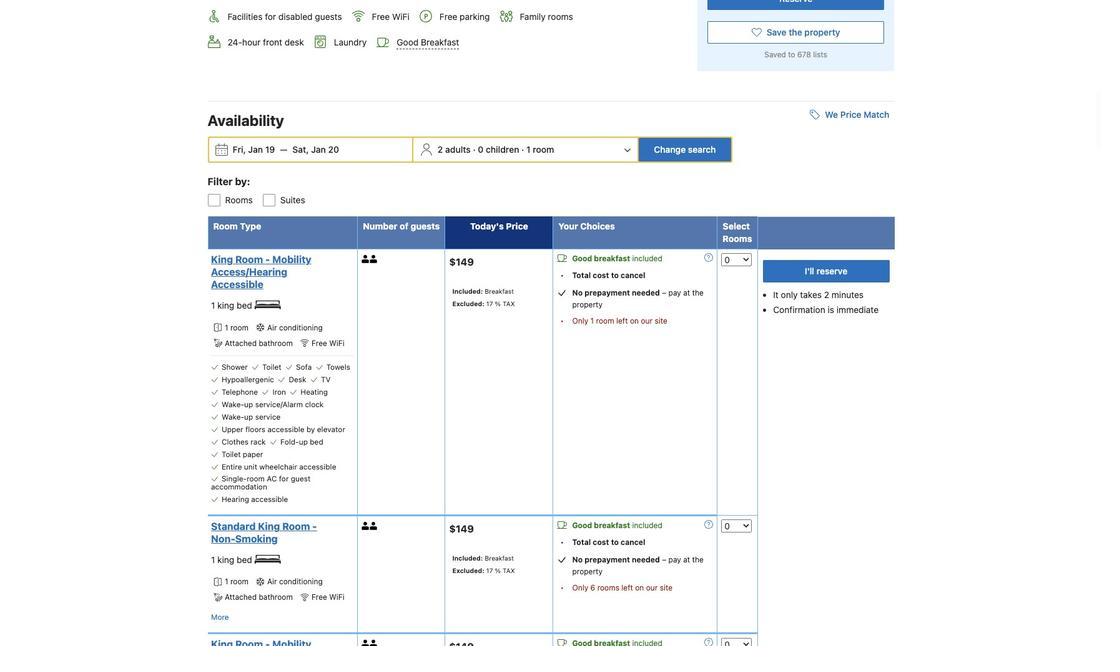 Task type: locate. For each thing, give the bounding box(es) containing it.
breakfast for -
[[485, 555, 514, 562]]

guests right disabled
[[315, 11, 342, 22]]

1 vertical spatial site
[[660, 584, 673, 593]]

breakfast for standard king room - non-smoking
[[594, 521, 630, 531]]

1 vertical spatial –
[[662, 556, 666, 565]]

2 vertical spatial wifi
[[329, 594, 344, 603]]

0 horizontal spatial rooms
[[225, 195, 253, 205]]

1 jan from the left
[[248, 144, 263, 155]]

0 vertical spatial $149
[[449, 256, 474, 268]]

2 only from the top
[[572, 584, 588, 593]]

2 included from the top
[[632, 521, 662, 531]]

cancel for -
[[621, 538, 645, 548]]

cancel up only 6 rooms left on our site
[[621, 538, 645, 548]]

2 needed from the top
[[632, 556, 660, 565]]

·
[[473, 144, 476, 155], [522, 144, 524, 155]]

bed down smoking
[[237, 555, 252, 566]]

we
[[825, 109, 838, 120]]

1 vertical spatial at
[[683, 556, 690, 565]]

air
[[267, 323, 277, 333], [267, 578, 277, 587]]

– pay at the property up only 6 rooms left on our site
[[572, 556, 704, 577]]

1 vertical spatial rooms
[[597, 584, 619, 593]]

only 1 room left on our site
[[572, 317, 667, 326]]

17
[[486, 300, 493, 308], [486, 567, 493, 575]]

1 – from the top
[[662, 288, 666, 298]]

wifi for -
[[329, 594, 344, 603]]

bed
[[237, 300, 252, 311], [310, 437, 323, 447], [237, 555, 252, 566]]

1 vertical spatial toilet
[[222, 450, 241, 459]]

0 vertical spatial air
[[267, 323, 277, 333]]

1 vertical spatial attached bathroom
[[225, 594, 293, 603]]

1 vertical spatial our
[[646, 584, 658, 593]]

2 prepayment from the top
[[585, 556, 630, 565]]

air conditioning down standard king room - non-smoking link at the bottom of the page
[[267, 578, 323, 587]]

total cost to cancel up only 1 room left on our site
[[572, 271, 645, 280]]

toilet up entire
[[222, 450, 241, 459]]

1 horizontal spatial toilet
[[262, 363, 281, 372]]

room left type
[[213, 221, 238, 232]]

1 vertical spatial king
[[258, 521, 280, 533]]

2 $149 from the top
[[449, 524, 474, 535]]

1 % from the top
[[495, 300, 501, 308]]

1 more details on meals and payment options image from the top
[[705, 253, 713, 262]]

property for standard king room - non-smoking
[[572, 568, 603, 577]]

2 at from the top
[[683, 556, 690, 565]]

total down your choices
[[572, 271, 591, 280]]

1 horizontal spatial price
[[840, 109, 861, 120]]

1 cancel from the top
[[621, 271, 645, 280]]

2 total cost to cancel from the top
[[572, 538, 645, 548]]

1 room
[[225, 323, 249, 333], [225, 578, 249, 587]]

toilet
[[262, 363, 281, 372], [222, 450, 241, 459]]

0 vertical spatial included: breakfast excluded: 17 % tax
[[452, 288, 515, 308]]

fri, jan 19 — sat, jan 20
[[233, 144, 339, 155]]

1 occupancy image from the top
[[370, 255, 378, 263]]

2 vertical spatial up
[[299, 437, 308, 447]]

1 vertical spatial air conditioning
[[267, 578, 323, 587]]

1 vertical spatial accessible
[[299, 462, 336, 472]]

6
[[591, 584, 595, 593]]

site for king room - mobility access/hearing accessible
[[655, 317, 667, 326]]

our for king room - mobility access/hearing accessible
[[641, 317, 653, 326]]

total cost to cancel for -
[[572, 538, 645, 548]]

fri, jan 19 button
[[228, 139, 280, 161]]

jan left 20
[[311, 144, 326, 155]]

toilet paper
[[222, 450, 263, 459]]

2 air from the top
[[267, 578, 277, 587]]

2 1 room from the top
[[225, 578, 249, 587]]

toilet up iron on the left bottom of the page
[[262, 363, 281, 372]]

0 vertical spatial occupancy image
[[370, 255, 378, 263]]

toilet for toilet
[[262, 363, 281, 372]]

0 vertical spatial left
[[616, 317, 628, 326]]

2 bathroom from the top
[[259, 594, 293, 603]]

telephone
[[222, 387, 258, 397]]

king inside king room - mobility access/hearing accessible
[[211, 254, 233, 265]]

only
[[572, 317, 588, 326], [572, 584, 588, 593]]

up for bed
[[299, 437, 308, 447]]

we price match
[[825, 109, 890, 120]]

attached bathroom up shower
[[225, 339, 293, 348]]

tax
[[503, 300, 515, 308], [503, 567, 515, 575]]

1 vertical spatial room
[[235, 254, 263, 265]]

king room - mobility access/hearing accessible link
[[211, 253, 350, 291]]

no up only 6 rooms left on our site
[[572, 556, 583, 565]]

1 no from the top
[[572, 288, 583, 298]]

guests right of
[[411, 221, 440, 232]]

1 vertical spatial left
[[622, 584, 633, 593]]

2 breakfast from the top
[[594, 521, 630, 531]]

excluded: for standard king room - non-smoking
[[452, 567, 484, 575]]

2 – from the top
[[662, 556, 666, 565]]

1 vertical spatial to
[[611, 271, 619, 280]]

our
[[641, 317, 653, 326], [646, 584, 658, 593]]

group
[[198, 184, 895, 207]]

match
[[864, 109, 890, 120]]

search
[[688, 144, 716, 155]]

1 vertical spatial included: breakfast excluded: 17 % tax
[[452, 555, 515, 575]]

king up smoking
[[258, 521, 280, 533]]

0 vertical spatial good
[[397, 37, 419, 48]]

jan left 19 on the top of the page
[[248, 144, 263, 155]]

24-hour front desk
[[228, 37, 304, 47]]

•
[[561, 271, 564, 280], [561, 317, 564, 326], [561, 538, 564, 547], [561, 584, 564, 593]]

1 king bed for smoking
[[211, 555, 255, 566]]

conditioning for king room - mobility access/hearing accessible
[[279, 323, 323, 333]]

1 included: breakfast excluded: 17 % tax from the top
[[452, 288, 515, 308]]

needed for standard king room - non-smoking
[[632, 556, 660, 565]]

678
[[797, 50, 811, 59]]

no up only 1 room left on our site
[[572, 288, 583, 298]]

2 vertical spatial more details on meals and payment options image
[[705, 639, 713, 647]]

up down 'by'
[[299, 437, 308, 447]]

1 vertical spatial 1 king bed
[[211, 555, 255, 566]]

· left 0
[[473, 144, 476, 155]]

for
[[265, 11, 276, 22], [279, 474, 289, 484]]

2 included: breakfast excluded: 17 % tax from the top
[[452, 555, 515, 575]]

1 tax from the top
[[503, 300, 515, 308]]

1 · from the left
[[473, 144, 476, 155]]

choices
[[580, 221, 615, 232]]

1 pay from the top
[[669, 288, 681, 298]]

3 more details on meals and payment options image from the top
[[705, 639, 713, 647]]

room up access/hearing
[[235, 254, 263, 265]]

king down non-
[[217, 555, 234, 566]]

2 king from the top
[[217, 555, 234, 566]]

0 vertical spatial king
[[217, 300, 234, 311]]

attached up shower
[[225, 339, 257, 348]]

no prepayment needed up only 6 rooms left on our site
[[572, 556, 660, 565]]

1 vertical spatial the
[[692, 288, 704, 298]]

2 no prepayment needed from the top
[[572, 556, 660, 565]]

left for king room - mobility access/hearing accessible
[[616, 317, 628, 326]]

0 vertical spatial 2
[[438, 144, 443, 155]]

0 vertical spatial attached
[[225, 339, 257, 348]]

1 horizontal spatial rooms
[[597, 584, 619, 593]]

needed up only 1 room left on our site
[[632, 288, 660, 298]]

rooms down select
[[723, 234, 752, 244]]

free wifi
[[372, 11, 410, 22], [312, 339, 344, 348], [312, 594, 344, 603]]

1 vertical spatial king
[[217, 555, 234, 566]]

for inside single-room ac for guest accommodation
[[279, 474, 289, 484]]

1 vertical spatial tax
[[503, 567, 515, 575]]

0 vertical spatial bathroom
[[259, 339, 293, 348]]

0 horizontal spatial ·
[[473, 144, 476, 155]]

the inside "dropdown button"
[[789, 27, 802, 37]]

needed for king room - mobility access/hearing accessible
[[632, 288, 660, 298]]

bed down accessible
[[237, 300, 252, 311]]

price inside dropdown button
[[840, 109, 861, 120]]

0 horizontal spatial king
[[211, 254, 233, 265]]

air conditioning for king room - mobility access/hearing accessible
[[267, 323, 323, 333]]

1 horizontal spatial jan
[[311, 144, 326, 155]]

1 at from the top
[[683, 288, 690, 298]]

2 good breakfast included from the top
[[572, 521, 662, 531]]

bathroom up desk
[[259, 339, 293, 348]]

unit
[[244, 462, 257, 472]]

pay for standard king room - non-smoking
[[669, 556, 681, 565]]

occupancy image
[[362, 255, 370, 263], [362, 523, 370, 531], [362, 641, 370, 647], [370, 641, 378, 647]]

0 vertical spatial included
[[632, 254, 662, 263]]

2 17 from the top
[[486, 567, 493, 575]]

1 vertical spatial free wifi
[[312, 339, 344, 348]]

1 total from the top
[[572, 271, 591, 280]]

1 vertical spatial attached
[[225, 594, 257, 603]]

0 vertical spatial – pay at the property
[[572, 288, 704, 310]]

1 vertical spatial – pay at the property
[[572, 556, 704, 577]]

price right we
[[840, 109, 861, 120]]

$149 for mobility
[[449, 256, 474, 268]]

accessible up "fold-"
[[268, 425, 304, 434]]

0 vertical spatial cancel
[[621, 271, 645, 280]]

2 up the is
[[824, 290, 829, 300]]

suites
[[280, 195, 305, 205]]

no prepayment needed up only 1 room left on our site
[[572, 288, 660, 298]]

prepayment up only 1 room left on our site
[[585, 288, 630, 298]]

0 vertical spatial total
[[572, 271, 591, 280]]

conditioning up sofa
[[279, 323, 323, 333]]

cost up 6
[[593, 538, 609, 548]]

1 – pay at the property from the top
[[572, 288, 704, 310]]

free parking
[[440, 11, 490, 22]]

0 vertical spatial air conditioning
[[267, 323, 323, 333]]

2 attached from the top
[[225, 594, 257, 603]]

1 king bed down non-
[[211, 555, 255, 566]]

2 cancel from the top
[[621, 538, 645, 548]]

children
[[486, 144, 519, 155]]

facilities for disabled guests
[[228, 11, 342, 22]]

accessible
[[211, 279, 263, 290]]

cost for -
[[593, 538, 609, 548]]

0 horizontal spatial jan
[[248, 144, 263, 155]]

1 room up shower
[[225, 323, 249, 333]]

attached up the more
[[225, 594, 257, 603]]

total
[[572, 271, 591, 280], [572, 538, 591, 548]]

%
[[495, 300, 501, 308], [495, 567, 501, 575]]

occupancy image for more details on meals and payment options image for mobility
[[362, 255, 370, 263]]

1 horizontal spatial for
[[279, 474, 289, 484]]

rooms right 6
[[597, 584, 619, 593]]

1 vertical spatial -
[[312, 521, 317, 533]]

total cost to cancel
[[572, 271, 645, 280], [572, 538, 645, 548]]

only for standard king room - non-smoking
[[572, 584, 588, 593]]

total for -
[[572, 538, 591, 548]]

cancel for mobility
[[621, 271, 645, 280]]

price for today's
[[506, 221, 528, 232]]

1 wake- from the top
[[222, 400, 244, 409]]

breakfast
[[594, 254, 630, 263], [594, 521, 630, 531]]

paper
[[243, 450, 263, 459]]

3 • from the top
[[561, 538, 564, 547]]

0 horizontal spatial guests
[[315, 11, 342, 22]]

2 • from the top
[[561, 317, 564, 326]]

more details on meals and payment options image
[[705, 253, 713, 262], [705, 521, 713, 529], [705, 639, 713, 647]]

attached bathroom
[[225, 339, 293, 348], [225, 594, 293, 603]]

total cost to cancel up only 6 rooms left on our site
[[572, 538, 645, 548]]

1 $149 from the top
[[449, 256, 474, 268]]

front
[[263, 37, 282, 47]]

to up only 1 room left on our site
[[611, 271, 619, 280]]

1 good breakfast included from the top
[[572, 254, 662, 263]]

wake- down telephone
[[222, 400, 244, 409]]

1 vertical spatial bathroom
[[259, 594, 293, 603]]

room inside dropdown button
[[533, 144, 554, 155]]

hearing accessible
[[222, 495, 288, 505]]

2 1 king bed from the top
[[211, 555, 255, 566]]

0 vertical spatial no
[[572, 288, 583, 298]]

1 only from the top
[[572, 317, 588, 326]]

0 vertical spatial no prepayment needed
[[572, 288, 660, 298]]

2 tax from the top
[[503, 567, 515, 575]]

2 vertical spatial good
[[572, 521, 592, 531]]

attached bathroom for accessible
[[225, 339, 293, 348]]

2 conditioning from the top
[[279, 578, 323, 587]]

2 vertical spatial accessible
[[251, 495, 288, 505]]

1 king from the top
[[217, 300, 234, 311]]

accessible down single-room ac for guest accommodation
[[251, 495, 288, 505]]

1 air conditioning from the top
[[267, 323, 323, 333]]

1 vertical spatial excluded:
[[452, 567, 484, 575]]

1 vertical spatial %
[[495, 567, 501, 575]]

your choices
[[559, 221, 615, 232]]

0 vertical spatial king
[[211, 254, 233, 265]]

0 vertical spatial the
[[789, 27, 802, 37]]

1 17 from the top
[[486, 300, 493, 308]]

for right ac
[[279, 474, 289, 484]]

conditioning
[[279, 323, 323, 333], [279, 578, 323, 587]]

room down guest
[[282, 521, 310, 533]]

1 total cost to cancel from the top
[[572, 271, 645, 280]]

excluded:
[[452, 300, 484, 308], [452, 567, 484, 575]]

up up floors
[[244, 412, 253, 422]]

to left 678
[[788, 50, 795, 59]]

0 vertical spatial only
[[572, 317, 588, 326]]

included: breakfast excluded: 17 % tax
[[452, 288, 515, 308], [452, 555, 515, 575]]

included: breakfast excluded: 17 % tax for standard king room - non-smoking
[[452, 555, 515, 575]]

1 horizontal spatial 2
[[824, 290, 829, 300]]

price right today's
[[506, 221, 528, 232]]

rooms inside group
[[225, 195, 253, 205]]

up for service/alarm
[[244, 400, 253, 409]]

total up 6
[[572, 538, 591, 548]]

1 king bed down accessible
[[211, 300, 255, 311]]

cancel up only 1 room left on our site
[[621, 271, 645, 280]]

2 no from the top
[[572, 556, 583, 565]]

2 cost from the top
[[593, 538, 609, 548]]

1 horizontal spatial ·
[[522, 144, 524, 155]]

1 prepayment from the top
[[585, 288, 630, 298]]

1 vertical spatial no
[[572, 556, 583, 565]]

room inside single-room ac for guest accommodation
[[247, 474, 265, 484]]

wifi for mobility
[[329, 339, 344, 348]]

24-
[[228, 37, 242, 47]]

needed up only 6 rooms left on our site
[[632, 556, 660, 565]]

today's
[[470, 221, 504, 232]]

cost
[[593, 271, 609, 280], [593, 538, 609, 548]]

bed down 'by'
[[310, 437, 323, 447]]

0 horizontal spatial -
[[265, 254, 270, 265]]

2 wake- from the top
[[222, 412, 244, 422]]

rooms down by:
[[225, 195, 253, 205]]

up up the "wake-up service"
[[244, 400, 253, 409]]

king
[[211, 254, 233, 265], [258, 521, 280, 533]]

1 vertical spatial cost
[[593, 538, 609, 548]]

the for king room - mobility access/hearing accessible
[[692, 288, 704, 298]]

0 vertical spatial toilet
[[262, 363, 281, 372]]

it only takes 2 minutes confirmation is immediate
[[773, 290, 879, 315]]

1 vertical spatial breakfast
[[485, 288, 514, 295]]

facilities
[[228, 11, 263, 22]]

property up 6
[[572, 568, 603, 577]]

wake-up service
[[222, 412, 281, 422]]

0 vertical spatial –
[[662, 288, 666, 298]]

-
[[265, 254, 270, 265], [312, 521, 317, 533]]

0 vertical spatial 17
[[486, 300, 493, 308]]

1 vertical spatial 1 room
[[225, 578, 249, 587]]

2 % from the top
[[495, 567, 501, 575]]

good for standard king room - non-smoking
[[572, 521, 592, 531]]

select rooms
[[723, 221, 752, 244]]

2 – pay at the property from the top
[[572, 556, 704, 577]]

– pay at the property up only 1 room left on our site
[[572, 288, 704, 310]]

i'll reserve button
[[763, 260, 890, 283]]

to
[[788, 50, 795, 59], [611, 271, 619, 280], [611, 538, 619, 548]]

0
[[478, 144, 484, 155]]

1 no prepayment needed from the top
[[572, 288, 660, 298]]

i'll reserve
[[805, 266, 848, 277]]

cost up only 1 room left on our site
[[593, 271, 609, 280]]

2 left adults
[[438, 144, 443, 155]]

clock
[[305, 400, 324, 409]]

1 cost from the top
[[593, 271, 609, 280]]

1 vertical spatial total
[[572, 538, 591, 548]]

2 total from the top
[[572, 538, 591, 548]]

attached bathroom up the more
[[225, 594, 293, 603]]

1 vertical spatial guests
[[411, 221, 440, 232]]

occupancy image for more details on meals and payment options image related to -
[[362, 523, 370, 531]]

more details on meals and payment options image for mobility
[[705, 253, 713, 262]]

good breakfast included for mobility
[[572, 254, 662, 263]]

0 vertical spatial good breakfast included
[[572, 254, 662, 263]]

king
[[217, 300, 234, 311], [217, 555, 234, 566]]

accessible up guest
[[299, 462, 336, 472]]

to up only 6 rooms left on our site
[[611, 538, 619, 548]]

air conditioning up sofa
[[267, 323, 323, 333]]

1 included: from the top
[[452, 288, 483, 295]]

– up only 1 room left on our site
[[662, 288, 666, 298]]

1 vertical spatial prepayment
[[585, 556, 630, 565]]

your
[[559, 221, 578, 232]]

king inside standard king room - non-smoking
[[258, 521, 280, 533]]

room
[[533, 144, 554, 155], [596, 317, 614, 326], [230, 323, 249, 333], [247, 474, 265, 484], [230, 578, 249, 587]]

property up lists
[[805, 27, 840, 37]]

1 attached bathroom from the top
[[225, 339, 293, 348]]

1 vertical spatial needed
[[632, 556, 660, 565]]

property
[[805, 27, 840, 37], [572, 300, 603, 310], [572, 568, 603, 577]]

attached bathroom for smoking
[[225, 594, 293, 603]]

hour
[[242, 37, 261, 47]]

included: for king room - mobility access/hearing accessible
[[452, 288, 483, 295]]

0 vertical spatial rooms
[[225, 195, 253, 205]]

1 vertical spatial breakfast
[[594, 521, 630, 531]]

included: for standard king room - non-smoking
[[452, 555, 483, 562]]

included
[[632, 254, 662, 263], [632, 521, 662, 531]]

prepayment
[[585, 288, 630, 298], [585, 556, 630, 565]]

0 vertical spatial excluded:
[[452, 300, 484, 308]]

desk
[[285, 37, 304, 47]]

no prepayment needed
[[572, 288, 660, 298], [572, 556, 660, 565]]

wake- up upper
[[222, 412, 244, 422]]

0 vertical spatial tax
[[503, 300, 515, 308]]

2 vertical spatial room
[[282, 521, 310, 533]]

– pay at the property for standard king room - non-smoking
[[572, 556, 704, 577]]

king down accessible
[[217, 300, 234, 311]]

occupancy image
[[370, 255, 378, 263], [370, 523, 378, 531]]

1 conditioning from the top
[[279, 323, 323, 333]]

guests
[[315, 11, 342, 22], [411, 221, 440, 232]]

1 air from the top
[[267, 323, 277, 333]]

0 horizontal spatial toilet
[[222, 450, 241, 459]]

minutes
[[832, 290, 864, 300]]

bathroom down smoking
[[259, 594, 293, 603]]

free
[[372, 11, 390, 22], [440, 11, 457, 22], [312, 339, 327, 348], [312, 594, 327, 603]]

standard king room - non-smoking link
[[211, 521, 350, 546]]

occupancy image for 3rd more details on meals and payment options image from the top
[[362, 641, 370, 647]]

2 adults · 0 children · 1 room
[[438, 144, 554, 155]]

1 bathroom from the top
[[259, 339, 293, 348]]

2 excluded: from the top
[[452, 567, 484, 575]]

air for smoking
[[267, 578, 277, 587]]

bed for standard king room - non-smoking
[[237, 555, 252, 566]]

pay
[[669, 288, 681, 298], [669, 556, 681, 565]]

2 included: from the top
[[452, 555, 483, 562]]

1 1 king bed from the top
[[211, 300, 255, 311]]

1 vertical spatial rooms
[[723, 234, 752, 244]]

no for standard king room - non-smoking
[[572, 556, 583, 565]]

price for we
[[840, 109, 861, 120]]

1 vertical spatial occupancy image
[[370, 523, 378, 531]]

- inside standard king room - non-smoking
[[312, 521, 317, 533]]

– up only 6 rooms left on our site
[[662, 556, 666, 565]]

1 attached from the top
[[225, 339, 257, 348]]

air down smoking
[[267, 578, 277, 587]]

1 needed from the top
[[632, 288, 660, 298]]

0 horizontal spatial price
[[506, 221, 528, 232]]

wake- for wake-up service/alarm clock
[[222, 400, 244, 409]]

0 vertical spatial up
[[244, 400, 253, 409]]

for left disabled
[[265, 11, 276, 22]]

group containing rooms
[[198, 184, 895, 207]]

left
[[616, 317, 628, 326], [622, 584, 633, 593]]

2 vertical spatial property
[[572, 568, 603, 577]]

rooms right 'family'
[[548, 11, 573, 22]]

1 vertical spatial only
[[572, 584, 588, 593]]

2 occupancy image from the top
[[370, 523, 378, 531]]

single-room ac for guest accommodation
[[211, 474, 311, 492]]

1 excluded: from the top
[[452, 300, 484, 308]]

0 horizontal spatial 2
[[438, 144, 443, 155]]

rooms
[[548, 11, 573, 22], [597, 584, 619, 593]]

2 pay from the top
[[669, 556, 681, 565]]

air down king room - mobility access/hearing accessible link
[[267, 323, 277, 333]]

1 room for smoking
[[225, 578, 249, 587]]

1 included from the top
[[632, 254, 662, 263]]

type
[[240, 221, 261, 232]]

1 room up the more
[[225, 578, 249, 587]]

2 vertical spatial free wifi
[[312, 594, 344, 603]]

1 1 room from the top
[[225, 323, 249, 333]]

1 vertical spatial more details on meals and payment options image
[[705, 521, 713, 529]]

conditioning down standard king room - non-smoking link at the bottom of the page
[[279, 578, 323, 587]]

2 vertical spatial to
[[611, 538, 619, 548]]

1 vertical spatial on
[[635, 584, 644, 593]]

cancel
[[621, 271, 645, 280], [621, 538, 645, 548]]

2 more details on meals and payment options image from the top
[[705, 521, 713, 529]]

0 vertical spatial total cost to cancel
[[572, 271, 645, 280]]

1 vertical spatial property
[[572, 300, 603, 310]]

0 vertical spatial site
[[655, 317, 667, 326]]

· right children
[[522, 144, 524, 155]]

prepayment up 6
[[585, 556, 630, 565]]

2 air conditioning from the top
[[267, 578, 323, 587]]

1 breakfast from the top
[[594, 254, 630, 263]]

2 attached bathroom from the top
[[225, 594, 293, 603]]

property up only 1 room left on our site
[[572, 300, 603, 310]]

availability
[[208, 112, 284, 129]]

pay for king room - mobility access/hearing accessible
[[669, 288, 681, 298]]

family rooms
[[520, 11, 573, 22]]

king up accessible
[[211, 254, 233, 265]]

0 vertical spatial needed
[[632, 288, 660, 298]]

at
[[683, 288, 690, 298], [683, 556, 690, 565]]

no for king room - mobility access/hearing accessible
[[572, 288, 583, 298]]

1 vertical spatial price
[[506, 221, 528, 232]]



Task type: describe. For each thing, give the bounding box(es) containing it.
disabled
[[278, 11, 313, 22]]

upper floors accessible by elevator
[[222, 425, 345, 434]]

tv
[[321, 375, 331, 384]]

air for accessible
[[267, 323, 277, 333]]

breakfast for mobility
[[485, 288, 514, 295]]

wheelchair
[[259, 462, 297, 472]]

0 horizontal spatial rooms
[[548, 11, 573, 22]]

laundry
[[334, 37, 367, 47]]

—
[[280, 144, 288, 155]]

total cost to cancel for mobility
[[572, 271, 645, 280]]

1 king bed for accessible
[[211, 300, 255, 311]]

0 vertical spatial for
[[265, 11, 276, 22]]

select
[[723, 221, 750, 232]]

toilet for toilet paper
[[222, 450, 241, 459]]

– for king room - mobility access/hearing accessible
[[662, 288, 666, 298]]

room inside standard king room - non-smoking
[[282, 521, 310, 533]]

prepayment for king room - mobility access/hearing accessible
[[585, 288, 630, 298]]

17 for king room - mobility access/hearing accessible
[[486, 300, 493, 308]]

more details on meals and payment options image for -
[[705, 521, 713, 529]]

occupancy image for king room - mobility access/hearing accessible
[[370, 255, 378, 263]]

save the property
[[767, 27, 840, 37]]

tax for king room - mobility access/hearing accessible
[[503, 300, 515, 308]]

included: breakfast excluded: 17 % tax for king room - mobility access/hearing accessible
[[452, 288, 515, 308]]

2 jan from the left
[[311, 144, 326, 155]]

king for accessible
[[217, 300, 234, 311]]

4 • from the top
[[561, 584, 564, 593]]

on for king room - mobility access/hearing accessible
[[630, 317, 639, 326]]

clothes rack
[[222, 437, 266, 447]]

non-
[[211, 534, 235, 545]]

17 for standard king room - non-smoking
[[486, 567, 493, 575]]

1 horizontal spatial guests
[[411, 221, 440, 232]]

heating
[[301, 387, 328, 397]]

attached for smoking
[[225, 594, 257, 603]]

20
[[328, 144, 339, 155]]

wake- for wake-up service
[[222, 412, 244, 422]]

shower
[[222, 363, 248, 372]]

family
[[520, 11, 546, 22]]

standard
[[211, 521, 256, 533]]

king for smoking
[[217, 555, 234, 566]]

confirmation
[[773, 305, 825, 315]]

fri,
[[233, 144, 246, 155]]

change
[[654, 144, 686, 155]]

% for king room - mobility access/hearing accessible
[[495, 300, 501, 308]]

service
[[255, 412, 281, 422]]

it
[[773, 290, 779, 300]]

elevator
[[317, 425, 345, 434]]

save
[[767, 27, 787, 37]]

2 inside dropdown button
[[438, 144, 443, 155]]

$149 for -
[[449, 524, 474, 535]]

immediate
[[837, 305, 879, 315]]

king room - mobility access/hearing accessible
[[211, 254, 311, 290]]

hearing
[[222, 495, 249, 505]]

property inside "dropdown button"
[[805, 27, 840, 37]]

0 vertical spatial to
[[788, 50, 795, 59]]

excluded: for king room - mobility access/hearing accessible
[[452, 300, 484, 308]]

takes
[[800, 290, 822, 300]]

site for standard king room - non-smoking
[[660, 584, 673, 593]]

saved
[[765, 50, 786, 59]]

tax for standard king room - non-smoking
[[503, 567, 515, 575]]

occupancy image for standard king room - non-smoking
[[370, 523, 378, 531]]

filter
[[208, 176, 233, 187]]

0 vertical spatial free wifi
[[372, 11, 410, 22]]

2 adults · 0 children · 1 room button
[[415, 138, 637, 162]]

change search button
[[639, 138, 731, 162]]

total for mobility
[[572, 271, 591, 280]]

free wifi for -
[[312, 594, 344, 603]]

entire
[[222, 462, 242, 472]]

included for mobility
[[632, 254, 662, 263]]

ac
[[267, 474, 277, 484]]

sat, jan 20 button
[[288, 139, 344, 161]]

by:
[[235, 176, 250, 187]]

to for standard king room - non-smoking
[[611, 538, 619, 548]]

2 · from the left
[[522, 144, 524, 155]]

our for standard king room - non-smoking
[[646, 584, 658, 593]]

2 inside it only takes 2 minutes confirmation is immediate
[[824, 290, 829, 300]]

on for standard king room - non-smoking
[[635, 584, 644, 593]]

19
[[265, 144, 275, 155]]

no prepayment needed for king room - mobility access/hearing accessible
[[572, 288, 660, 298]]

conditioning for standard king room - non-smoking
[[279, 578, 323, 587]]

service/alarm
[[255, 400, 303, 409]]

0 vertical spatial room
[[213, 221, 238, 232]]

accommodation
[[211, 483, 267, 492]]

parking
[[460, 11, 490, 22]]

fold-up bed
[[280, 437, 323, 447]]

number of guests
[[363, 221, 440, 232]]

free wifi for mobility
[[312, 339, 344, 348]]

1 room for accessible
[[225, 323, 249, 333]]

of
[[400, 221, 408, 232]]

1 inside dropdown button
[[526, 144, 531, 155]]

upper
[[222, 425, 243, 434]]

lists
[[813, 50, 827, 59]]

% for standard king room - non-smoking
[[495, 567, 501, 575]]

breakfast for king room - mobility access/hearing accessible
[[594, 254, 630, 263]]

prepayment for standard king room - non-smoking
[[585, 556, 630, 565]]

entire unit wheelchair accessible
[[222, 462, 336, 472]]

good breakfast included for -
[[572, 521, 662, 531]]

only for king room - mobility access/hearing accessible
[[572, 317, 588, 326]]

attached for accessible
[[225, 339, 257, 348]]

cost for mobility
[[593, 271, 609, 280]]

at for standard king room - non-smoking
[[683, 556, 690, 565]]

only
[[781, 290, 798, 300]]

at for king room - mobility access/hearing accessible
[[683, 288, 690, 298]]

change search
[[654, 144, 716, 155]]

sat,
[[293, 144, 309, 155]]

bathroom for smoking
[[259, 594, 293, 603]]

– for standard king room - non-smoking
[[662, 556, 666, 565]]

access/hearing
[[211, 267, 287, 278]]

standard king room - non-smoking
[[211, 521, 317, 545]]

room inside king room - mobility access/hearing accessible
[[235, 254, 263, 265]]

floors
[[245, 425, 265, 434]]

up for service
[[244, 412, 253, 422]]

- inside king room - mobility access/hearing accessible
[[265, 254, 270, 265]]

room type
[[213, 221, 261, 232]]

– pay at the property for king room - mobility access/hearing accessible
[[572, 288, 704, 310]]

to for king room - mobility access/hearing accessible
[[611, 271, 619, 280]]

left for standard king room - non-smoking
[[622, 584, 633, 593]]

good for king room - mobility access/hearing accessible
[[572, 254, 592, 263]]

bed for king room - mobility access/hearing accessible
[[237, 300, 252, 311]]

single-
[[222, 474, 247, 484]]

smoking
[[235, 534, 278, 545]]

adults
[[445, 144, 471, 155]]

included for -
[[632, 521, 662, 531]]

filter by:
[[208, 176, 250, 187]]

sofa
[[296, 363, 312, 372]]

wake-up service/alarm clock
[[222, 400, 324, 409]]

rack
[[251, 437, 266, 447]]

guest
[[291, 474, 311, 484]]

air conditioning for standard king room - non-smoking
[[267, 578, 323, 587]]

0 vertical spatial breakfast
[[421, 37, 459, 48]]

number
[[363, 221, 398, 232]]

no prepayment needed for standard king room - non-smoking
[[572, 556, 660, 565]]

bathroom for accessible
[[259, 339, 293, 348]]

more link
[[211, 612, 229, 625]]

1 vertical spatial bed
[[310, 437, 323, 447]]

1 horizontal spatial rooms
[[723, 234, 752, 244]]

the for standard king room - non-smoking
[[692, 556, 704, 565]]

fold-
[[280, 437, 299, 447]]

clothes
[[222, 437, 249, 447]]

we price match button
[[805, 104, 895, 126]]

0 vertical spatial accessible
[[268, 425, 304, 434]]

1 • from the top
[[561, 271, 564, 280]]

iron
[[273, 387, 286, 397]]

property for king room - mobility access/hearing accessible
[[572, 300, 603, 310]]

save the property button
[[707, 21, 885, 44]]

more
[[211, 614, 229, 623]]

0 vertical spatial wifi
[[392, 11, 410, 22]]

by
[[307, 425, 315, 434]]



Task type: vqa. For each thing, say whether or not it's contained in the screenshot.
ironing
no



